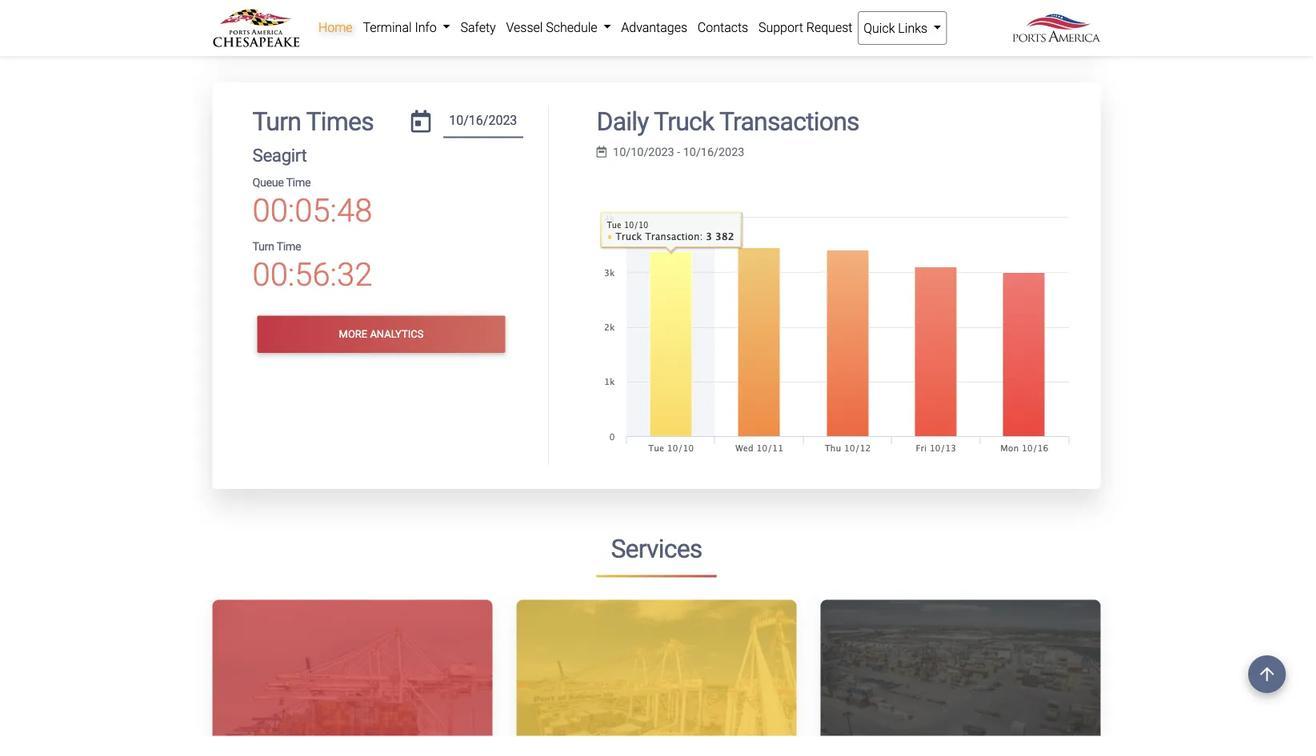 Task type: vqa. For each thing, say whether or not it's contained in the screenshot.
Turn to the bottom
yes



Task type: locate. For each thing, give the bounding box(es) containing it.
quick links link
[[858, 11, 948, 45]]

vessel schedule
[[506, 20, 601, 35]]

more analytics link
[[257, 316, 506, 353]]

time inside turn time 00:56:32
[[277, 240, 301, 253]]

request
[[807, 20, 853, 35]]

advantages link
[[616, 11, 693, 43]]

None text field
[[443, 107, 524, 138]]

turn time 00:56:32
[[253, 240, 373, 294]]

truck
[[654, 107, 715, 137]]

2 turn from the top
[[253, 240, 274, 253]]

more analytics
[[339, 328, 424, 340]]

0 vertical spatial time
[[286, 176, 311, 189]]

10/16/2023
[[684, 145, 745, 159]]

queue time 00:05:48
[[253, 176, 373, 230]]

1 turn from the top
[[253, 107, 301, 137]]

00:56:32
[[253, 256, 373, 294]]

turn up 00:56:32
[[253, 240, 274, 253]]

time up 00:56:32
[[277, 240, 301, 253]]

turn for turn times
[[253, 107, 301, 137]]

queue
[[253, 176, 284, 189]]

quick
[[864, 20, 896, 36]]

more
[[339, 328, 368, 340]]

1 vertical spatial time
[[277, 240, 301, 253]]

1 vertical spatial turn
[[253, 240, 274, 253]]

time
[[286, 176, 311, 189], [277, 240, 301, 253]]

turn inside turn time 00:56:32
[[253, 240, 274, 253]]

turn up seagirt
[[253, 107, 301, 137]]

quick links
[[864, 20, 931, 36]]

time for 00:05:48
[[286, 176, 311, 189]]

time right queue
[[286, 176, 311, 189]]

home link
[[313, 11, 358, 43]]

turn
[[253, 107, 301, 137], [253, 240, 274, 253]]

support request link
[[754, 11, 858, 43]]

time inside queue time 00:05:48
[[286, 176, 311, 189]]

transactions
[[720, 107, 860, 137]]

10/10/2023 - 10/16/2023
[[613, 145, 745, 159]]

turn for turn time 00:56:32
[[253, 240, 274, 253]]

safety
[[461, 20, 496, 35]]

0 vertical spatial turn
[[253, 107, 301, 137]]

schedule
[[546, 20, 598, 35]]

contacts
[[698, 20, 749, 35]]



Task type: describe. For each thing, give the bounding box(es) containing it.
daily truck transactions
[[597, 107, 860, 137]]

calendar week image
[[597, 147, 607, 158]]

daily
[[597, 107, 649, 137]]

terminal info link
[[358, 11, 456, 43]]

vessel
[[506, 20, 543, 35]]

vessel schedule link
[[501, 11, 616, 43]]

calendar day image
[[411, 110, 431, 132]]

home
[[319, 20, 353, 35]]

safety link
[[456, 11, 501, 43]]

support request
[[759, 20, 853, 35]]

time for 00:56:32
[[277, 240, 301, 253]]

seagirt
[[253, 145, 307, 166]]

terminal
[[363, 20, 412, 35]]

-
[[678, 145, 681, 159]]

contacts link
[[693, 11, 754, 43]]

links
[[899, 20, 928, 36]]

times
[[306, 107, 374, 137]]

services
[[611, 534, 703, 564]]

terminal info
[[363, 20, 440, 35]]

info
[[415, 20, 437, 35]]

support
[[759, 20, 804, 35]]

00:05:48
[[253, 192, 373, 230]]

10/10/2023
[[613, 145, 675, 159]]

advantages
[[622, 20, 688, 35]]

go to top image
[[1249, 656, 1287, 693]]

turn times
[[253, 107, 374, 137]]

analytics
[[370, 328, 424, 340]]



